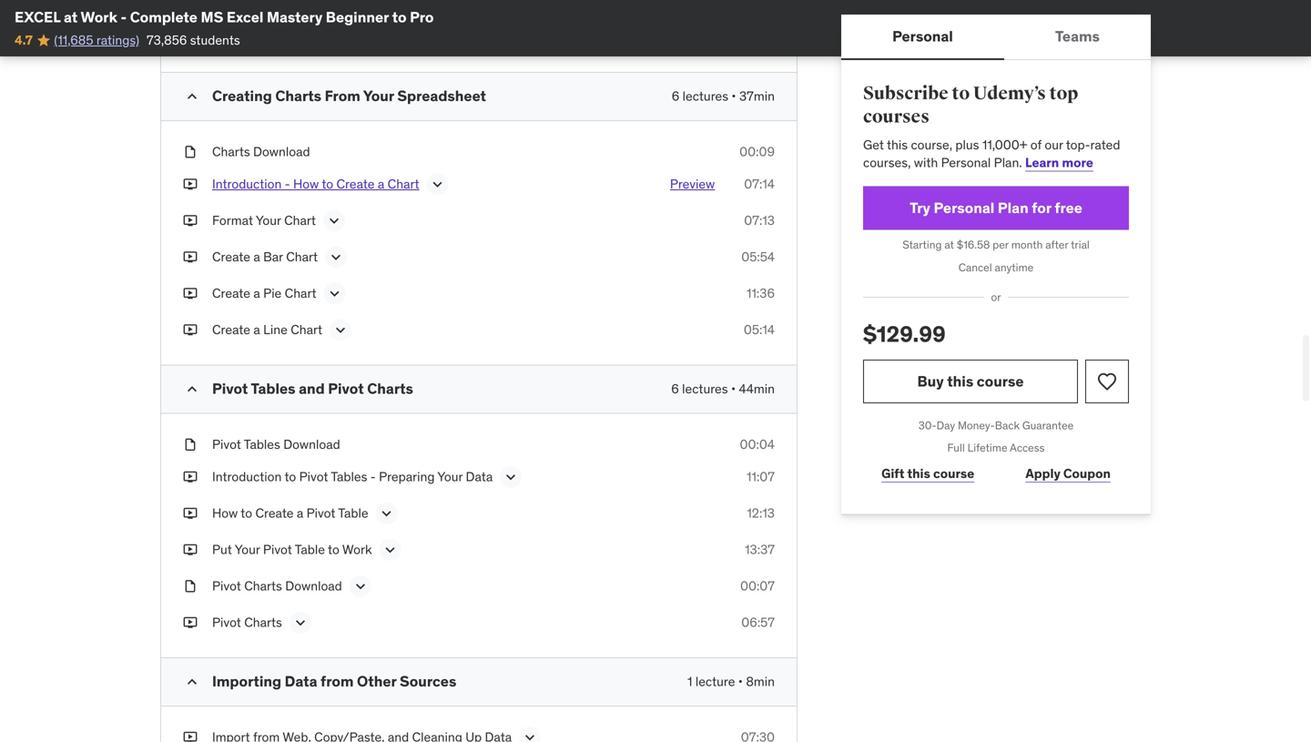 Task type: vqa. For each thing, say whether or not it's contained in the screenshot.
Starting
yes



Task type: locate. For each thing, give the bounding box(es) containing it.
00:09
[[740, 143, 775, 160]]

0 vertical spatial personal
[[892, 27, 953, 45]]

xsmall image
[[183, 28, 198, 46], [183, 143, 198, 161], [183, 175, 198, 193], [183, 212, 198, 230], [183, 248, 198, 266], [183, 285, 198, 302], [183, 321, 198, 339], [183, 436, 198, 454], [183, 468, 198, 486], [183, 577, 198, 595], [183, 614, 198, 632], [183, 729, 198, 742]]

lectures left 44min
[[682, 381, 728, 397]]

tab list containing personal
[[841, 15, 1151, 60]]

this for get
[[887, 136, 908, 153]]

pivot
[[212, 379, 248, 398], [328, 379, 364, 398], [212, 436, 241, 453], [299, 469, 328, 485], [306, 505, 335, 521], [263, 541, 292, 558], [212, 578, 241, 594], [212, 614, 241, 631]]

work down introduction to pivot tables - preparing your data
[[342, 541, 372, 558]]

2 6 from the top
[[671, 381, 679, 397]]

table
[[338, 505, 368, 521], [295, 541, 325, 558]]

show lecture description image right bar
[[327, 248, 345, 266]]

learn more link
[[1025, 154, 1093, 171]]

tables up pivot tables download
[[251, 379, 296, 398]]

show lecture description image for put your pivot table to work
[[381, 541, 399, 559]]

how up the put on the bottom of the page
[[212, 505, 238, 521]]

0 vertical spatial at
[[64, 8, 78, 26]]

0 vertical spatial •
[[732, 88, 736, 104]]

and down mastery
[[311, 29, 332, 45]]

show lecture description image right pie
[[326, 285, 344, 303]]

data
[[466, 469, 493, 485], [285, 672, 317, 691]]

1 vertical spatial work
[[342, 541, 372, 558]]

show lecture description image
[[327, 248, 345, 266], [326, 285, 344, 303], [351, 577, 369, 596], [291, 614, 309, 632]]

teams
[[1055, 27, 1100, 45]]

course,
[[911, 136, 953, 153]]

full
[[948, 441, 965, 455]]

at up (11,685
[[64, 8, 78, 26]]

9 xsmall image from the top
[[183, 468, 198, 486]]

6 for creating charts from your spreadsheet
[[672, 88, 680, 104]]

xsmall image
[[183, 505, 198, 522], [183, 541, 198, 559]]

introduction down charts download
[[212, 176, 282, 192]]

tables left preparing
[[331, 469, 367, 485]]

• left 37min
[[732, 88, 736, 104]]

how down charts download
[[293, 176, 319, 192]]

•
[[732, 88, 736, 104], [731, 381, 736, 397], [738, 673, 743, 690]]

6 xsmall image from the top
[[183, 285, 198, 302]]

create down creating charts from your spreadsheet
[[336, 176, 375, 192]]

2 vertical spatial personal
[[934, 198, 995, 217]]

1 horizontal spatial at
[[945, 238, 954, 252]]

try personal plan for free link
[[863, 186, 1129, 230]]

0 vertical spatial tables
[[251, 379, 296, 398]]

introduction down pivot tables download
[[212, 469, 282, 485]]

wishlist image
[[1096, 370, 1118, 392]]

small image
[[183, 87, 201, 106], [183, 380, 201, 398]]

to left udemy's
[[952, 82, 970, 105]]

creating
[[212, 86, 272, 105]]

xsmall image for put
[[183, 541, 198, 559]]

excel
[[15, 8, 60, 26]]

0 horizontal spatial course
[[933, 465, 975, 482]]

work up (11,685 ratings) on the top left of page
[[81, 8, 117, 26]]

pro
[[410, 8, 434, 26]]

this inside gift this course link
[[907, 465, 930, 482]]

buy
[[917, 372, 944, 390]]

show lecture description image
[[428, 175, 447, 193], [325, 212, 343, 230], [332, 321, 350, 339], [502, 468, 520, 486], [378, 505, 396, 523], [381, 541, 399, 559], [521, 729, 539, 742]]

charts
[[275, 86, 322, 105], [212, 143, 250, 160], [367, 379, 413, 398], [244, 578, 282, 594], [244, 614, 282, 631]]

1 vertical spatial introduction
[[212, 469, 282, 485]]

- inside button
[[285, 176, 290, 192]]

1 vertical spatial and
[[299, 379, 325, 398]]

starting
[[903, 238, 942, 252]]

charts for creating charts from your spreadsheet
[[275, 86, 322, 105]]

this right gift
[[907, 465, 930, 482]]

0 vertical spatial small image
[[183, 87, 201, 106]]

0 horizontal spatial at
[[64, 8, 78, 26]]

charts left from
[[275, 86, 322, 105]]

1 vertical spatial at
[[945, 238, 954, 252]]

create down format
[[212, 249, 250, 265]]

1
[[687, 673, 692, 690]]

2 vertical spatial -
[[370, 469, 376, 485]]

06:57
[[742, 614, 775, 631]]

1 vertical spatial table
[[295, 541, 325, 558]]

7 xsmall image from the top
[[183, 321, 198, 339]]

more
[[1062, 154, 1093, 171]]

udemy's
[[973, 82, 1046, 105]]

- left preparing
[[370, 469, 376, 485]]

tables for and
[[251, 379, 296, 398]]

• for importing data from other sources
[[738, 673, 743, 690]]

data right preparing
[[466, 469, 493, 485]]

tables for download
[[244, 436, 280, 453]]

1 xsmall image from the top
[[183, 28, 198, 46]]

course inside button
[[977, 372, 1024, 390]]

0 vertical spatial table
[[338, 505, 368, 521]]

1 vertical spatial how
[[212, 505, 238, 521]]

11 xsmall image from the top
[[183, 614, 198, 632]]

0 vertical spatial 6
[[672, 88, 680, 104]]

spreadsheet
[[397, 86, 486, 105]]

ms
[[201, 8, 223, 26]]

8min
[[746, 673, 775, 690]]

73,856
[[147, 32, 187, 48]]

1 vertical spatial this
[[947, 372, 974, 390]]

introduction
[[212, 176, 282, 192], [212, 469, 282, 485]]

apply coupon button
[[1007, 456, 1129, 492]]

lectures left 37min
[[683, 88, 729, 104]]

to down from
[[322, 176, 333, 192]]

your
[[363, 86, 394, 105], [256, 212, 281, 229], [437, 469, 463, 485], [235, 541, 260, 558]]

1 vertical spatial small image
[[183, 380, 201, 398]]

- down charts download
[[285, 176, 290, 192]]

to up put your pivot table to work
[[241, 505, 252, 521]]

1 vertical spatial personal
[[941, 154, 991, 171]]

2 vertical spatial download
[[285, 578, 342, 594]]

1 horizontal spatial -
[[285, 176, 290, 192]]

personal up subscribe
[[892, 27, 953, 45]]

1 vertical spatial 6
[[671, 381, 679, 397]]

show lecture description image for create a bar chart
[[327, 248, 345, 266]]

6
[[672, 88, 680, 104], [671, 381, 679, 397]]

1 vertical spatial -
[[285, 176, 290, 192]]

6 left 44min
[[671, 381, 679, 397]]

show lecture description image down put your pivot table to work
[[351, 577, 369, 596]]

personal down plus on the top of the page
[[941, 154, 991, 171]]

other
[[357, 672, 397, 691]]

8 xsmall image from the top
[[183, 436, 198, 454]]

tables up how to create a pivot table
[[244, 436, 280, 453]]

0 vertical spatial course
[[977, 372, 1024, 390]]

pivot charts download
[[212, 578, 342, 594]]

0 vertical spatial how
[[293, 176, 319, 192]]

and up pivot tables download
[[299, 379, 325, 398]]

charts for pivot charts download
[[244, 578, 282, 594]]

2 xsmall image from the top
[[183, 143, 198, 161]]

download for tables
[[283, 436, 340, 453]]

month
[[1011, 238, 1043, 252]]

download up introduction to pivot tables - preparing your data
[[283, 436, 340, 453]]

this
[[887, 136, 908, 153], [947, 372, 974, 390], [907, 465, 930, 482]]

this inside the "buy this course" button
[[947, 372, 974, 390]]

chart for create a bar chart
[[286, 249, 318, 265]]

0 vertical spatial and
[[311, 29, 332, 45]]

2 vertical spatial this
[[907, 465, 930, 482]]

this inside get this course, plus 11,000+ of our top-rated courses, with personal plan.
[[887, 136, 908, 153]]

1 horizontal spatial table
[[338, 505, 368, 521]]

this up courses,
[[887, 136, 908, 153]]

1 small image from the top
[[183, 87, 201, 106]]

create up put your pivot table to work
[[255, 505, 294, 521]]

introduction inside button
[[212, 176, 282, 192]]

to
[[392, 8, 407, 26], [952, 82, 970, 105], [322, 176, 333, 192], [285, 469, 296, 485], [241, 505, 252, 521], [328, 541, 339, 558]]

xsmall image for how
[[183, 505, 198, 522]]

0 vertical spatial data
[[466, 469, 493, 485]]

show lecture description image for format your chart
[[325, 212, 343, 230]]

1 vertical spatial tables
[[244, 436, 280, 453]]

2 vertical spatial •
[[738, 673, 743, 690]]

work
[[81, 8, 117, 26], [342, 541, 372, 558]]

lectures for charts
[[682, 381, 728, 397]]

• left 8min
[[738, 673, 743, 690]]

subscribe
[[863, 82, 949, 105]]

show lecture description image for pivot charts
[[291, 614, 309, 632]]

personal
[[892, 27, 953, 45], [941, 154, 991, 171], [934, 198, 995, 217]]

format
[[212, 212, 253, 229]]

6 left 37min
[[672, 88, 680, 104]]

starting at $16.58 per month after trial cancel anytime
[[903, 238, 1090, 274]]

rated
[[1090, 136, 1120, 153]]

1 xsmall image from the top
[[183, 505, 198, 522]]

11:36
[[747, 285, 775, 301]]

free
[[1055, 198, 1083, 217]]

guarantee
[[1022, 418, 1074, 432]]

6 for pivot tables and pivot charts
[[671, 381, 679, 397]]

course down full
[[933, 465, 975, 482]]

to down pivot tables download
[[285, 469, 296, 485]]

create left line at the left of the page
[[212, 321, 250, 338]]

put your pivot table to work
[[212, 541, 372, 558]]

courses,
[[863, 154, 911, 171]]

1 horizontal spatial how
[[293, 176, 319, 192]]

-
[[121, 8, 127, 26], [285, 176, 290, 192], [370, 469, 376, 485]]

• left 44min
[[731, 381, 736, 397]]

1 vertical spatial download
[[283, 436, 340, 453]]

charts up the pivot charts
[[244, 578, 282, 594]]

0 horizontal spatial work
[[81, 8, 117, 26]]

0 vertical spatial introduction
[[212, 176, 282, 192]]

table down introduction to pivot tables - preparing your data
[[338, 505, 368, 521]]

1 vertical spatial •
[[731, 381, 736, 397]]

table down how to create a pivot table
[[295, 541, 325, 558]]

data left from
[[285, 672, 317, 691]]

1 horizontal spatial work
[[342, 541, 372, 558]]

30-
[[919, 418, 937, 432]]

2 horizontal spatial -
[[370, 469, 376, 485]]

1 vertical spatial course
[[933, 465, 975, 482]]

chart
[[388, 176, 419, 192], [284, 212, 316, 229], [286, 249, 318, 265], [285, 285, 316, 301], [291, 321, 322, 338]]

and for tables
[[299, 379, 325, 398]]

charts download
[[212, 143, 310, 160]]

your right the put on the bottom of the page
[[235, 541, 260, 558]]

at left $16.58
[[945, 238, 954, 252]]

how
[[293, 176, 319, 192], [212, 505, 238, 521]]

2 lectures from the top
[[682, 381, 728, 397]]

0 vertical spatial this
[[887, 136, 908, 153]]

learn
[[1025, 154, 1059, 171]]

to left pro at top
[[392, 8, 407, 26]]

0 horizontal spatial data
[[285, 672, 317, 691]]

create
[[336, 176, 375, 192], [212, 249, 250, 265], [212, 285, 250, 301], [212, 321, 250, 338], [255, 505, 294, 521]]

2 introduction from the top
[[212, 469, 282, 485]]

1 horizontal spatial course
[[977, 372, 1024, 390]]

gift this course
[[882, 465, 975, 482]]

introduction for introduction - how to create a chart
[[212, 176, 282, 192]]

download down put your pivot table to work
[[285, 578, 342, 594]]

introduction to pivot tables - preparing your data
[[212, 469, 493, 485]]

download up introduction - how to create a chart
[[253, 143, 310, 160]]

course for gift this course
[[933, 465, 975, 482]]

get
[[863, 136, 884, 153]]

top-
[[1066, 136, 1090, 153]]

top
[[1049, 82, 1078, 105]]

1 6 from the top
[[672, 88, 680, 104]]

to down how to create a pivot table
[[328, 541, 339, 558]]

12 xsmall image from the top
[[183, 729, 198, 742]]

tables
[[251, 379, 296, 398], [244, 436, 280, 453], [331, 469, 367, 485]]

upper,
[[212, 29, 257, 45]]

05:54
[[741, 249, 775, 265]]

show lecture description image for introduction to pivot tables - preparing your data
[[502, 468, 520, 486]]

with
[[914, 154, 938, 171]]

get this course, plus 11,000+ of our top-rated courses, with personal plan.
[[863, 136, 1120, 171]]

this for gift
[[907, 465, 930, 482]]

plus
[[956, 136, 979, 153]]

coupon
[[1063, 465, 1111, 482]]

1 lectures from the top
[[683, 88, 729, 104]]

show lecture description image for create a pie chart
[[326, 285, 344, 303]]

show lecture description image down pivot charts download
[[291, 614, 309, 632]]

bar
[[263, 249, 283, 265]]

1 introduction from the top
[[212, 176, 282, 192]]

introduction for introduction to pivot tables - preparing your data
[[212, 469, 282, 485]]

at inside starting at $16.58 per month after trial cancel anytime
[[945, 238, 954, 252]]

0 vertical spatial lectures
[[683, 88, 729, 104]]

0 vertical spatial xsmall image
[[183, 505, 198, 522]]

personal inside button
[[892, 27, 953, 45]]

0 horizontal spatial how
[[212, 505, 238, 521]]

1 vertical spatial lectures
[[682, 381, 728, 397]]

charts down pivot charts download
[[244, 614, 282, 631]]

personal up $16.58
[[934, 198, 995, 217]]

0 vertical spatial -
[[121, 8, 127, 26]]

to inside subscribe to udemy's top courses
[[952, 82, 970, 105]]

this right buy
[[947, 372, 974, 390]]

plan.
[[994, 154, 1022, 171]]

chart for create a pie chart
[[285, 285, 316, 301]]

0 vertical spatial work
[[81, 8, 117, 26]]

1 vertical spatial data
[[285, 672, 317, 691]]

complete
[[130, 8, 198, 26]]

course up back
[[977, 372, 1024, 390]]

1 vertical spatial xsmall image
[[183, 541, 198, 559]]

2 small image from the top
[[183, 380, 201, 398]]

teams button
[[1004, 15, 1151, 58]]

tab list
[[841, 15, 1151, 60]]

07:13
[[744, 212, 775, 229]]

create left pie
[[212, 285, 250, 301]]

- up ratings)
[[121, 8, 127, 26]]

buy this course
[[917, 372, 1024, 390]]

2 xsmall image from the top
[[183, 541, 198, 559]]



Task type: describe. For each thing, give the bounding box(es) containing it.
your right preparing
[[437, 469, 463, 485]]

3 xsmall image from the top
[[183, 175, 198, 193]]

create for create a line chart
[[212, 321, 250, 338]]

to inside introduction - how to create a chart button
[[322, 176, 333, 192]]

format your chart
[[212, 212, 316, 229]]

show lecture description image for how to create a pivot table
[[378, 505, 396, 523]]

lectures for spreadsheet
[[683, 88, 729, 104]]

how inside introduction - how to create a chart button
[[293, 176, 319, 192]]

plan
[[998, 198, 1029, 217]]

students
[[190, 32, 240, 48]]

charts up preparing
[[367, 379, 413, 398]]

30-day money-back guarantee full lifetime access
[[919, 418, 1074, 455]]

05:14
[[744, 321, 775, 338]]

download for charts
[[285, 578, 342, 594]]

try
[[910, 198, 931, 217]]

money-
[[958, 418, 995, 432]]

0 vertical spatial download
[[253, 143, 310, 160]]

10 xsmall image from the top
[[183, 577, 198, 595]]

cancel
[[959, 260, 992, 274]]

anytime
[[995, 260, 1034, 274]]

show lecture description image for pivot charts download
[[351, 577, 369, 596]]

0 horizontal spatial table
[[295, 541, 325, 558]]

our
[[1045, 136, 1063, 153]]

(11,685 ratings)
[[54, 32, 139, 48]]

create for create a bar chart
[[212, 249, 250, 265]]

4 xsmall image from the top
[[183, 212, 198, 230]]

course for buy this course
[[977, 372, 1024, 390]]

sources
[[400, 672, 457, 691]]

personal button
[[841, 15, 1004, 58]]

importing
[[212, 672, 281, 691]]

small image for pivot tables and pivot charts
[[183, 380, 201, 398]]

how to create a pivot table
[[212, 505, 368, 521]]

upper, lower, and proper
[[212, 29, 386, 45]]

your right from
[[363, 86, 394, 105]]

0 horizontal spatial -
[[121, 8, 127, 26]]

excel
[[227, 8, 264, 26]]

5 xsmall image from the top
[[183, 248, 198, 266]]

personal inside get this course, plus 11,000+ of our top-rated courses, with personal plan.
[[941, 154, 991, 171]]

a for create a line chart
[[253, 321, 260, 338]]

access
[[1010, 441, 1045, 455]]

create for create a pie chart
[[212, 285, 250, 301]]

lecture
[[696, 673, 735, 690]]

gift this course link
[[863, 456, 993, 492]]

12:13
[[747, 505, 775, 521]]

at for work
[[64, 8, 78, 26]]

• for creating charts from your spreadsheet
[[732, 88, 736, 104]]

introduction - how to create a chart
[[212, 176, 419, 192]]

show lecture description image for create a line chart
[[332, 321, 350, 339]]

00:07
[[740, 578, 775, 594]]

and for lower,
[[311, 29, 332, 45]]

try personal plan for free
[[910, 198, 1083, 217]]

$16.58
[[957, 238, 990, 252]]

excel at work - complete ms excel mastery beginner to pro
[[15, 8, 434, 26]]

your right format
[[256, 212, 281, 229]]

preparing
[[379, 469, 435, 485]]

create a line chart
[[212, 321, 322, 338]]

learn more
[[1025, 154, 1093, 171]]

1 horizontal spatial data
[[466, 469, 493, 485]]

a for create a pie chart
[[253, 285, 260, 301]]

charts down creating
[[212, 143, 250, 160]]

lifetime
[[968, 441, 1008, 455]]

create a bar chart
[[212, 249, 318, 265]]

small image for creating charts from your spreadsheet
[[183, 87, 201, 106]]

gift
[[882, 465, 905, 482]]

at for $16.58
[[945, 238, 954, 252]]

6 lectures • 37min
[[672, 88, 775, 104]]

from
[[325, 86, 360, 105]]

per
[[993, 238, 1009, 252]]

2 vertical spatial tables
[[331, 469, 367, 485]]

create inside button
[[336, 176, 375, 192]]

creating charts from your spreadsheet
[[212, 86, 486, 105]]

11,000+
[[982, 136, 1028, 153]]

37min
[[739, 88, 775, 104]]

6 lectures • 44min
[[671, 381, 775, 397]]

create a pie chart
[[212, 285, 316, 301]]

lower,
[[260, 29, 308, 45]]

preview
[[670, 176, 715, 192]]

after
[[1046, 238, 1069, 252]]

for
[[1032, 198, 1052, 217]]

charts for pivot charts
[[244, 614, 282, 631]]

4.7
[[15, 32, 33, 48]]

chart inside button
[[388, 176, 419, 192]]

line
[[263, 321, 288, 338]]

11:07
[[747, 469, 775, 485]]

a inside button
[[378, 176, 385, 192]]

this for buy
[[947, 372, 974, 390]]

chart for create a line chart
[[291, 321, 322, 338]]

trial
[[1071, 238, 1090, 252]]

pivot tables download
[[212, 436, 340, 453]]

pie
[[263, 285, 282, 301]]

13:37
[[745, 541, 775, 558]]

proper
[[335, 29, 386, 45]]

a for create a bar chart
[[253, 249, 260, 265]]

day
[[937, 418, 955, 432]]

buy this course button
[[863, 360, 1078, 403]]

pivot charts
[[212, 614, 282, 631]]

mastery
[[267, 8, 323, 26]]

of
[[1031, 136, 1042, 153]]

44min
[[739, 381, 775, 397]]

• for pivot tables and pivot charts
[[731, 381, 736, 397]]

small image
[[183, 673, 201, 691]]

beginner
[[326, 8, 389, 26]]

(11,685
[[54, 32, 93, 48]]

put
[[212, 541, 232, 558]]

1 lecture • 8min
[[687, 673, 775, 690]]

from
[[321, 672, 354, 691]]



